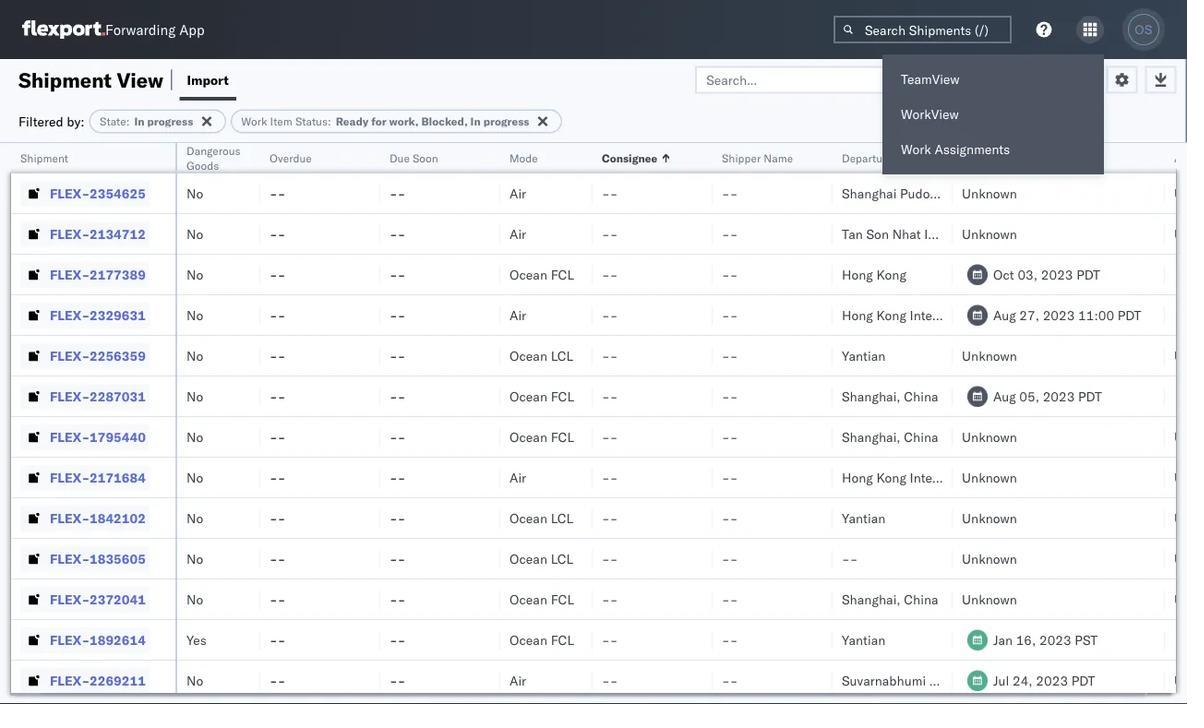 Task type: locate. For each thing, give the bounding box(es) containing it.
ocean for 2177389
[[510, 266, 548, 283]]

4 fcl from the top
[[551, 591, 574, 608]]

7 ocean from the top
[[510, 591, 548, 608]]

shanghai, china for flex-2372041
[[842, 591, 939, 608]]

2372041
[[90, 591, 146, 608]]

mode button
[[500, 147, 574, 165]]

7 un from the top
[[1174, 551, 1187, 567]]

1 china from the top
[[904, 388, 939, 404]]

1 vertical spatial shipment
[[20, 151, 68, 165]]

os
[[1135, 23, 1153, 36]]

in
[[134, 114, 145, 128], [471, 114, 481, 128]]

2 shanghai, from the top
[[842, 429, 901, 445]]

ocean lcl for flex-2256359
[[510, 348, 574, 364]]

air
[[510, 185, 526, 201], [510, 226, 526, 242], [510, 307, 526, 323], [510, 469, 526, 486], [510, 673, 526, 689]]

2023 right 24,
[[1036, 673, 1068, 689]]

1 horizontal spatial in
[[471, 114, 481, 128]]

shanghai, for flex-1795440
[[842, 429, 901, 445]]

ocean
[[510, 266, 548, 283], [510, 348, 548, 364], [510, 388, 548, 404], [510, 429, 548, 445], [510, 510, 548, 526], [510, 551, 548, 567], [510, 591, 548, 608], [510, 632, 548, 648]]

4 resize handle column header from the left
[[478, 143, 500, 704]]

departure left port
[[842, 151, 893, 165]]

china
[[904, 388, 939, 404], [904, 429, 939, 445], [904, 591, 939, 608]]

pdt for aug 05, 2023 pdt
[[1078, 388, 1102, 404]]

5 ocean from the top
[[510, 510, 548, 526]]

4 air from the top
[[510, 469, 526, 486]]

flex-2372041
[[50, 591, 146, 608]]

aug
[[993, 307, 1016, 323], [993, 388, 1016, 404]]

0 vertical spatial shipment
[[18, 67, 112, 92]]

jul 24, 2023 pdt
[[993, 673, 1095, 689]]

1 unknown from the top
[[962, 185, 1017, 201]]

11 no from the top
[[187, 591, 203, 608]]

5 resize handle column header from the left
[[571, 143, 593, 704]]

pst
[[1075, 632, 1098, 648]]

3 lcl from the top
[[551, 551, 574, 567]]

1 horizontal spatial progress
[[484, 114, 529, 128]]

resize handle column header
[[153, 143, 175, 704], [238, 143, 260, 704], [358, 143, 380, 704], [478, 143, 500, 704], [571, 143, 593, 704], [691, 143, 713, 704], [811, 143, 833, 704], [931, 143, 953, 704], [1143, 143, 1165, 704]]

2 vertical spatial china
[[904, 591, 939, 608]]

2287031
[[90, 388, 146, 404]]

2 china from the top
[[904, 429, 939, 445]]

4 no from the top
[[187, 307, 203, 323]]

pdt
[[1077, 266, 1100, 283], [1118, 307, 1142, 323], [1078, 388, 1102, 404], [1072, 673, 1095, 689]]

state : in progress
[[100, 114, 193, 128]]

flex-2354625
[[50, 185, 146, 201]]

8 un from the top
[[1174, 591, 1187, 608]]

flex- for 1835605
[[50, 551, 90, 567]]

ocean for 2372041
[[510, 591, 548, 608]]

shipment inside button
[[20, 151, 68, 165]]

flex-2171684 button
[[20, 465, 149, 491]]

import
[[187, 72, 229, 88]]

7 flex- from the top
[[50, 429, 90, 445]]

1 un from the top
[[1174, 185, 1187, 201]]

1 yantian from the top
[[842, 348, 886, 364]]

: down the view
[[126, 114, 130, 128]]

flex-2269211
[[50, 673, 146, 689]]

6 resize handle column header from the left
[[691, 143, 713, 704]]

3 shanghai, china from the top
[[842, 591, 939, 608]]

1 vertical spatial aug
[[993, 388, 1016, 404]]

flex- down flex-2256359 "button" at the left
[[50, 388, 90, 404]]

flex- for 1842102
[[50, 510, 90, 526]]

:
[[126, 114, 130, 128], [328, 114, 331, 128]]

2023 for 27,
[[1043, 307, 1075, 323]]

5 ocean fcl from the top
[[510, 632, 574, 648]]

3 ocean from the top
[[510, 388, 548, 404]]

0 horizontal spatial departure
[[842, 151, 893, 165]]

flex- for 2134712
[[50, 226, 90, 242]]

0 vertical spatial yantian
[[842, 348, 886, 364]]

2 ocean from the top
[[510, 348, 548, 364]]

1 flex- from the top
[[50, 185, 90, 201]]

2 lcl from the top
[[551, 510, 574, 526]]

1 : from the left
[[126, 114, 130, 128]]

2 vertical spatial ocean lcl
[[510, 551, 574, 567]]

progress up mode
[[484, 114, 529, 128]]

lcl for flex-2256359
[[551, 348, 574, 364]]

2 no from the top
[[187, 226, 203, 242]]

2023 for 03,
[[1041, 266, 1073, 283]]

aug 27, 2023 11:00 pdt
[[993, 307, 1142, 323]]

consignee button
[[593, 147, 694, 165]]

2 vertical spatial shanghai, china
[[842, 591, 939, 608]]

5 unknown from the top
[[962, 469, 1017, 486]]

0 vertical spatial shanghai,
[[842, 388, 901, 404]]

flex-2372041 button
[[20, 587, 149, 613]]

6 ocean from the top
[[510, 551, 548, 567]]

10 no from the top
[[187, 551, 203, 567]]

03,
[[1018, 266, 1038, 283]]

flex- down flex-2177389 button
[[50, 307, 90, 323]]

shipment
[[18, 67, 112, 92], [20, 151, 68, 165]]

flex- for 1892614
[[50, 632, 90, 648]]

flex-2329631
[[50, 307, 146, 323]]

1 resize handle column header from the left
[[153, 143, 175, 704]]

3 no from the top
[[187, 266, 203, 283]]

pdt for oct 03, 2023 pdt
[[1077, 266, 1100, 283]]

2 departure from the left
[[962, 151, 1013, 165]]

4 unknown from the top
[[962, 429, 1017, 445]]

2177389
[[90, 266, 146, 283]]

0 vertical spatial lcl
[[551, 348, 574, 364]]

in right "state"
[[134, 114, 145, 128]]

flex- for 2171684
[[50, 469, 90, 486]]

2023 right 03,
[[1041, 266, 1073, 283]]

flex-2329631 button
[[20, 302, 149, 328]]

9 no from the top
[[187, 510, 203, 526]]

10 flex- from the top
[[50, 551, 90, 567]]

2256359
[[90, 348, 146, 364]]

flex- down shipment button
[[50, 185, 90, 201]]

flex- down flex-1835605 button
[[50, 591, 90, 608]]

5 fcl from the top
[[551, 632, 574, 648]]

departure left 'date'
[[962, 151, 1013, 165]]

ocean for 1842102
[[510, 510, 548, 526]]

1 horizontal spatial departure
[[962, 151, 1013, 165]]

2 fcl from the top
[[551, 388, 574, 404]]

hong
[[842, 266, 873, 283]]

ready
[[336, 114, 369, 128]]

ocean fcl for jan 16, 2023 pst
[[510, 632, 574, 648]]

workview link
[[883, 97, 1104, 132]]

2 un from the top
[[1174, 226, 1187, 242]]

aug left the 05,
[[993, 388, 1016, 404]]

china for flex-1795440
[[904, 429, 939, 445]]

0 vertical spatial china
[[904, 388, 939, 404]]

3 ocean lcl from the top
[[510, 551, 574, 567]]

fcl
[[551, 266, 574, 283], [551, 388, 574, 404], [551, 429, 574, 445], [551, 591, 574, 608], [551, 632, 574, 648]]

27,
[[1020, 307, 1040, 323]]

aug for aug 27, 2023 11:00 pdt
[[993, 307, 1016, 323]]

2269211
[[90, 673, 146, 689]]

flex- down flex-1795440 button
[[50, 469, 90, 486]]

2 ocean fcl from the top
[[510, 388, 574, 404]]

shanghai,
[[842, 388, 901, 404], [842, 429, 901, 445], [842, 591, 901, 608]]

2 resize handle column header from the left
[[238, 143, 260, 704]]

0 horizontal spatial progress
[[147, 114, 193, 128]]

3 yantian from the top
[[842, 632, 886, 648]]

dangerous goods button
[[177, 139, 254, 173]]

6 no from the top
[[187, 388, 203, 404]]

4 un from the top
[[1174, 429, 1187, 445]]

item
[[270, 114, 292, 128]]

7 no from the top
[[187, 429, 203, 445]]

no for flex-2177389
[[187, 266, 203, 283]]

3 un from the top
[[1174, 348, 1187, 364]]

0 horizontal spatial in
[[134, 114, 145, 128]]

7 resize handle column header from the left
[[811, 143, 833, 704]]

flexport. image
[[22, 20, 105, 39]]

0 horizontal spatial :
[[126, 114, 130, 128]]

0 horizontal spatial work
[[241, 114, 267, 128]]

0 vertical spatial ocean lcl
[[510, 348, 574, 364]]

flex- inside 'button'
[[50, 388, 90, 404]]

3 flex- from the top
[[50, 266, 90, 283]]

1 vertical spatial china
[[904, 429, 939, 445]]

flex-1795440 button
[[20, 424, 149, 450]]

1 shanghai, from the top
[[842, 388, 901, 404]]

flex- down flex-2287031 'button'
[[50, 429, 90, 445]]

pdt right the 05,
[[1078, 388, 1102, 404]]

flex- inside "button"
[[50, 348, 90, 364]]

0 vertical spatial aug
[[993, 307, 1016, 323]]

2 vertical spatial lcl
[[551, 551, 574, 567]]

departure inside "button"
[[842, 151, 893, 165]]

-
[[270, 185, 278, 201], [278, 185, 286, 201], [390, 185, 398, 201], [398, 185, 406, 201], [602, 185, 610, 201], [610, 185, 618, 201], [722, 185, 730, 201], [730, 185, 738, 201], [270, 226, 278, 242], [278, 226, 286, 242], [390, 226, 398, 242], [398, 226, 406, 242], [602, 226, 610, 242], [610, 226, 618, 242], [722, 226, 730, 242], [730, 226, 738, 242], [270, 266, 278, 283], [278, 266, 286, 283], [390, 266, 398, 283], [398, 266, 406, 283], [602, 266, 610, 283], [610, 266, 618, 283], [722, 266, 730, 283], [730, 266, 738, 283], [270, 307, 278, 323], [278, 307, 286, 323], [390, 307, 398, 323], [398, 307, 406, 323], [602, 307, 610, 323], [610, 307, 618, 323], [722, 307, 730, 323], [730, 307, 738, 323], [270, 348, 278, 364], [278, 348, 286, 364], [390, 348, 398, 364], [398, 348, 406, 364], [602, 348, 610, 364], [610, 348, 618, 364], [722, 348, 730, 364], [730, 348, 738, 364], [270, 388, 278, 404], [278, 388, 286, 404], [390, 388, 398, 404], [398, 388, 406, 404], [602, 388, 610, 404], [610, 388, 618, 404], [722, 388, 730, 404], [730, 388, 738, 404], [270, 429, 278, 445], [278, 429, 286, 445], [390, 429, 398, 445], [398, 429, 406, 445], [602, 429, 610, 445], [610, 429, 618, 445], [722, 429, 730, 445], [730, 429, 738, 445], [270, 469, 278, 486], [278, 469, 286, 486], [390, 469, 398, 486], [398, 469, 406, 486], [602, 469, 610, 486], [610, 469, 618, 486], [722, 469, 730, 486], [730, 469, 738, 486], [270, 510, 278, 526], [278, 510, 286, 526], [390, 510, 398, 526], [398, 510, 406, 526], [602, 510, 610, 526], [610, 510, 618, 526], [722, 510, 730, 526], [730, 510, 738, 526], [270, 551, 278, 567], [278, 551, 286, 567], [390, 551, 398, 567], [398, 551, 406, 567], [602, 551, 610, 567], [610, 551, 618, 567], [722, 551, 730, 567], [730, 551, 738, 567], [842, 551, 850, 567], [850, 551, 858, 567], [270, 591, 278, 608], [278, 591, 286, 608], [390, 591, 398, 608], [398, 591, 406, 608], [602, 591, 610, 608], [610, 591, 618, 608], [722, 591, 730, 608], [730, 591, 738, 608], [270, 632, 278, 648], [278, 632, 286, 648], [390, 632, 398, 648], [398, 632, 406, 648], [602, 632, 610, 648], [610, 632, 618, 648], [722, 632, 730, 648], [730, 632, 738, 648], [270, 673, 278, 689], [278, 673, 286, 689], [390, 673, 398, 689], [398, 673, 406, 689], [602, 673, 610, 689], [610, 673, 618, 689], [722, 673, 730, 689], [730, 673, 738, 689]]

2 shanghai, china from the top
[[842, 429, 939, 445]]

status
[[295, 114, 328, 128]]

1 no from the top
[[187, 185, 203, 201]]

3 china from the top
[[904, 591, 939, 608]]

1 vertical spatial lcl
[[551, 510, 574, 526]]

1 horizontal spatial work
[[901, 141, 931, 157]]

forwarding app link
[[22, 20, 205, 39]]

7 unknown from the top
[[962, 551, 1017, 567]]

6 flex- from the top
[[50, 388, 90, 404]]

soon
[[413, 151, 438, 165]]

1 ocean fcl from the top
[[510, 266, 574, 283]]

9 un from the top
[[1174, 673, 1187, 689]]

progress
[[147, 114, 193, 128], [484, 114, 529, 128]]

no for flex-2171684
[[187, 469, 203, 486]]

1 shanghai, china from the top
[[842, 388, 939, 404]]

shipment up "by:"
[[18, 67, 112, 92]]

8 ocean from the top
[[510, 632, 548, 648]]

12 flex- from the top
[[50, 632, 90, 648]]

1 air from the top
[[510, 185, 526, 201]]

2023 right 16,
[[1040, 632, 1072, 648]]

1 ocean from the top
[[510, 266, 548, 283]]

no for flex-2372041
[[187, 591, 203, 608]]

filtered
[[18, 113, 63, 129]]

1892614
[[90, 632, 146, 648]]

1 aug from the top
[[993, 307, 1016, 323]]

13 flex- from the top
[[50, 673, 90, 689]]

ocean for 1892614
[[510, 632, 548, 648]]

5 no from the top
[[187, 348, 203, 364]]

flex-1842102
[[50, 510, 146, 526]]

Search Shipments (/) text field
[[834, 16, 1012, 43]]

flex- down flex-2329631 button
[[50, 348, 90, 364]]

2 vertical spatial shanghai,
[[842, 591, 901, 608]]

shipper name button
[[713, 147, 814, 165]]

flex- inside "button"
[[50, 510, 90, 526]]

ocean lcl
[[510, 348, 574, 364], [510, 510, 574, 526], [510, 551, 574, 567]]

1 lcl from the top
[[551, 348, 574, 364]]

shanghai, for flex-2372041
[[842, 591, 901, 608]]

1 ocean lcl from the top
[[510, 348, 574, 364]]

11 flex- from the top
[[50, 591, 90, 608]]

work
[[241, 114, 267, 128], [901, 141, 931, 157]]

work down the workview
[[901, 141, 931, 157]]

4 flex- from the top
[[50, 307, 90, 323]]

flex-2256359
[[50, 348, 146, 364]]

flex- down "flex-1842102" "button"
[[50, 551, 90, 567]]

1 in from the left
[[134, 114, 145, 128]]

ocean lcl for flex-1835605
[[510, 551, 574, 567]]

yantian for flex-1842102
[[842, 510, 886, 526]]

departure inside button
[[962, 151, 1013, 165]]

jan 16, 2023 pst
[[993, 632, 1098, 648]]

no for flex-1835605
[[187, 551, 203, 567]]

2023 right the 05,
[[1043, 388, 1075, 404]]

5 flex- from the top
[[50, 348, 90, 364]]

no for flex-2269211
[[187, 673, 203, 689]]

no for flex-2134712
[[187, 226, 203, 242]]

3 unknown from the top
[[962, 348, 1017, 364]]

flex- for 2269211
[[50, 673, 90, 689]]

--
[[270, 185, 286, 201], [390, 185, 406, 201], [602, 185, 618, 201], [722, 185, 738, 201], [270, 226, 286, 242], [390, 226, 406, 242], [602, 226, 618, 242], [722, 226, 738, 242], [270, 266, 286, 283], [390, 266, 406, 283], [602, 266, 618, 283], [722, 266, 738, 283], [270, 307, 286, 323], [390, 307, 406, 323], [602, 307, 618, 323], [722, 307, 738, 323], [270, 348, 286, 364], [390, 348, 406, 364], [602, 348, 618, 364], [722, 348, 738, 364], [270, 388, 286, 404], [390, 388, 406, 404], [602, 388, 618, 404], [722, 388, 738, 404], [270, 429, 286, 445], [390, 429, 406, 445], [602, 429, 618, 445], [722, 429, 738, 445], [270, 469, 286, 486], [390, 469, 406, 486], [602, 469, 618, 486], [722, 469, 738, 486], [270, 510, 286, 526], [390, 510, 406, 526], [602, 510, 618, 526], [722, 510, 738, 526], [270, 551, 286, 567], [390, 551, 406, 567], [602, 551, 618, 567], [722, 551, 738, 567], [842, 551, 858, 567], [270, 591, 286, 608], [390, 591, 406, 608], [602, 591, 618, 608], [722, 591, 738, 608], [270, 632, 286, 648], [390, 632, 406, 648], [602, 632, 618, 648], [722, 632, 738, 648], [270, 673, 286, 689], [390, 673, 406, 689], [602, 673, 618, 689], [722, 673, 738, 689]]

shipment for shipment view
[[18, 67, 112, 92]]

unknown for 2171684
[[962, 469, 1017, 486]]

shanghai, china
[[842, 388, 939, 404], [842, 429, 939, 445], [842, 591, 939, 608]]

flex- for 2329631
[[50, 307, 90, 323]]

12 no from the top
[[187, 673, 203, 689]]

flex- down the "flex-2171684" button at the bottom
[[50, 510, 90, 526]]

1 vertical spatial ocean lcl
[[510, 510, 574, 526]]

flex- down flex-2372041 button
[[50, 632, 90, 648]]

pdt for jul 24, 2023 pdt
[[1072, 673, 1095, 689]]

8 unknown from the top
[[962, 591, 1017, 608]]

fcl for jan
[[551, 632, 574, 648]]

1 vertical spatial shanghai,
[[842, 429, 901, 445]]

departure date
[[962, 151, 1039, 165]]

6 un from the top
[[1174, 510, 1187, 526]]

un for flex-2372041
[[1174, 591, 1187, 608]]

3 shanghai, from the top
[[842, 591, 901, 608]]

5 un from the top
[[1174, 469, 1187, 486]]

pdt down pst
[[1072, 673, 1095, 689]]

2 unknown from the top
[[962, 226, 1017, 242]]

aug left 27,
[[993, 307, 1016, 323]]

no for flex-2287031
[[187, 388, 203, 404]]

flex- down flex-1892614 button
[[50, 673, 90, 689]]

1 vertical spatial yantian
[[842, 510, 886, 526]]

1 vertical spatial work
[[901, 141, 931, 157]]

progress down the view
[[147, 114, 193, 128]]

shipper
[[722, 151, 761, 165]]

1 vertical spatial shanghai, china
[[842, 429, 939, 445]]

flex- for 2256359
[[50, 348, 90, 364]]

2 aug from the top
[[993, 388, 1016, 404]]

3 resize handle column header from the left
[[358, 143, 380, 704]]

due
[[390, 151, 410, 165]]

2 yantian from the top
[[842, 510, 886, 526]]

3 air from the top
[[510, 307, 526, 323]]

2 flex- from the top
[[50, 226, 90, 242]]

departure date button
[[953, 147, 1147, 165]]

1 fcl from the top
[[551, 266, 574, 283]]

6 unknown from the top
[[962, 510, 1017, 526]]

2 air from the top
[[510, 226, 526, 242]]

2 progress from the left
[[484, 114, 529, 128]]

2 ocean lcl from the top
[[510, 510, 574, 526]]

1 departure from the left
[[842, 151, 893, 165]]

work,
[[389, 114, 419, 128]]

8 flex- from the top
[[50, 469, 90, 486]]

9 resize handle column header from the left
[[1143, 143, 1165, 704]]

0 vertical spatial work
[[241, 114, 267, 128]]

flex-1842102 button
[[20, 505, 149, 531]]

8 no from the top
[[187, 469, 203, 486]]

unknown for 2372041
[[962, 591, 1017, 608]]

work left item
[[241, 114, 267, 128]]

un for flex-2354625
[[1174, 185, 1187, 201]]

shipment down filtered at the left top of the page
[[20, 151, 68, 165]]

1 horizontal spatial :
[[328, 114, 331, 128]]

lcl for flex-1835605
[[551, 551, 574, 567]]

8 resize handle column header from the left
[[931, 143, 953, 704]]

flex-2287031
[[50, 388, 146, 404]]

2023 right 27,
[[1043, 307, 1075, 323]]

air for flex-2171684
[[510, 469, 526, 486]]

app
[[179, 21, 205, 38]]

flex- down flex-2134712 button on the top
[[50, 266, 90, 283]]

pdt up 11:00
[[1077, 266, 1100, 283]]

0 vertical spatial shanghai, china
[[842, 388, 939, 404]]

: left the ready
[[328, 114, 331, 128]]

jul
[[993, 673, 1009, 689]]

in right blocked,
[[471, 114, 481, 128]]

2 vertical spatial yantian
[[842, 632, 886, 648]]

3 ocean fcl from the top
[[510, 429, 574, 445]]

5 air from the top
[[510, 673, 526, 689]]

lcl for flex-1842102
[[551, 510, 574, 526]]

departure
[[842, 151, 893, 165], [962, 151, 1013, 165]]

flex- down flex-2354625 button
[[50, 226, 90, 242]]

2023 for 05,
[[1043, 388, 1075, 404]]

oct 03, 2023 pdt
[[993, 266, 1100, 283]]

air for flex-2329631
[[510, 307, 526, 323]]



Task type: describe. For each thing, give the bounding box(es) containing it.
unknown for 1795440
[[962, 429, 1017, 445]]

flex-1835605
[[50, 551, 146, 567]]

ocean for 2256359
[[510, 348, 548, 364]]

2023 for 16,
[[1040, 632, 1072, 648]]

name
[[764, 151, 793, 165]]

11:00
[[1078, 307, 1114, 323]]

consignee
[[602, 151, 658, 165]]

os button
[[1123, 8, 1165, 51]]

flex-2171684
[[50, 469, 146, 486]]

unknown for 1835605
[[962, 551, 1017, 567]]

flex-1892614 button
[[20, 627, 149, 653]]

forwarding
[[105, 21, 176, 38]]

port
[[896, 151, 917, 165]]

pdt right 11:00
[[1118, 307, 1142, 323]]

flex- for 2287031
[[50, 388, 90, 404]]

teamview link
[[883, 62, 1104, 97]]

unknown for 2134712
[[962, 226, 1017, 242]]

view
[[117, 67, 163, 92]]

2171684
[[90, 469, 146, 486]]

05,
[[1020, 388, 1040, 404]]

work assignments link
[[883, 132, 1104, 167]]

jan
[[993, 632, 1013, 648]]

flex-2134712 button
[[20, 221, 149, 247]]

due soon
[[390, 151, 438, 165]]

flex-2134712
[[50, 226, 146, 242]]

Search... text field
[[695, 66, 897, 94]]

kong
[[877, 266, 907, 283]]

unknown for 1842102
[[962, 510, 1017, 526]]

no for flex-2354625
[[187, 185, 203, 201]]

by:
[[67, 113, 85, 129]]

work item status : ready for work, blocked, in progress
[[241, 114, 529, 128]]

2 in from the left
[[471, 114, 481, 128]]

for
[[371, 114, 387, 128]]

flex- for 2177389
[[50, 266, 90, 283]]

filtered by:
[[18, 113, 85, 129]]

resize handle column header for dangerous goods
[[238, 143, 260, 704]]

resize handle column header for mode
[[571, 143, 593, 704]]

unknown for 2256359
[[962, 348, 1017, 364]]

flex-2287031 button
[[20, 384, 149, 409]]

un for flex-1842102
[[1174, 510, 1187, 526]]

flex-1795440
[[50, 429, 146, 445]]

flex-2256359 button
[[20, 343, 149, 369]]

aug 05, 2023 pdt
[[993, 388, 1102, 404]]

departure for departure date
[[962, 151, 1013, 165]]

no for flex-2256359
[[187, 348, 203, 364]]

shipment view
[[18, 67, 163, 92]]

flex- for 2354625
[[50, 185, 90, 201]]

departure port
[[842, 151, 917, 165]]

1842102
[[90, 510, 146, 526]]

import button
[[180, 59, 236, 101]]

shipper name
[[722, 151, 793, 165]]

yantian for flex-1892614
[[842, 632, 886, 648]]

ocean for 1835605
[[510, 551, 548, 567]]

air for flex-2269211
[[510, 673, 526, 689]]

2329631
[[90, 307, 146, 323]]

2354625
[[90, 185, 146, 201]]

2134712
[[90, 226, 146, 242]]

resize handle column header for shipper name
[[811, 143, 833, 704]]

blocked,
[[421, 114, 468, 128]]

flex-2177389 button
[[20, 262, 149, 288]]

1795440
[[90, 429, 146, 445]]

flex- for 2372041
[[50, 591, 90, 608]]

work for work item status : ready for work, blocked, in progress
[[241, 114, 267, 128]]

goods
[[187, 158, 219, 172]]

un for flex-1835605
[[1174, 551, 1187, 567]]

2 : from the left
[[328, 114, 331, 128]]

assignments
[[935, 141, 1010, 157]]

mode
[[510, 151, 538, 165]]

flex-2177389
[[50, 266, 146, 283]]

shipment button
[[11, 147, 157, 165]]

ocean for 2287031
[[510, 388, 548, 404]]

1 progress from the left
[[147, 114, 193, 128]]

dangerous
[[187, 144, 241, 157]]

flex- for 1795440
[[50, 429, 90, 445]]

fcl for aug
[[551, 388, 574, 404]]

dangerous goods
[[187, 144, 241, 172]]

ocean for 1795440
[[510, 429, 548, 445]]

ocean fcl for oct 03, 2023 pdt
[[510, 266, 574, 283]]

yes
[[187, 632, 207, 648]]

resize handle column header for shipment
[[153, 143, 175, 704]]

un for flex-1795440
[[1174, 429, 1187, 445]]

2023 for 24,
[[1036, 673, 1068, 689]]

no for flex-2329631
[[187, 307, 203, 323]]

departure for departure port
[[842, 151, 893, 165]]

un for flex-2269211
[[1174, 673, 1187, 689]]

1835605
[[90, 551, 146, 567]]

work assignments
[[901, 141, 1010, 157]]

forwarding app
[[105, 21, 205, 38]]

arr
[[1174, 151, 1187, 165]]

resize handle column header for consignee
[[691, 143, 713, 704]]

3 fcl from the top
[[551, 429, 574, 445]]

shanghai, for flex-2287031
[[842, 388, 901, 404]]

workview
[[901, 106, 959, 122]]

overdue
[[270, 151, 312, 165]]

ocean lcl for flex-1842102
[[510, 510, 574, 526]]

resize handle column header for departure port
[[931, 143, 953, 704]]

shanghai, china for flex-2287031
[[842, 388, 939, 404]]

shipment for shipment
[[20, 151, 68, 165]]

24,
[[1013, 673, 1033, 689]]

yantian for flex-2256359
[[842, 348, 886, 364]]

un for flex-2134712
[[1174, 226, 1187, 242]]

state
[[100, 114, 126, 128]]

flex-1892614
[[50, 632, 146, 648]]

unknown for 2354625
[[962, 185, 1017, 201]]

ocean fcl for aug 05, 2023 pdt
[[510, 388, 574, 404]]

un for flex-2171684
[[1174, 469, 1187, 486]]

un for flex-2256359
[[1174, 348, 1187, 364]]

china for flex-2287031
[[904, 388, 939, 404]]

aug for aug 05, 2023 pdt
[[993, 388, 1016, 404]]

4 ocean fcl from the top
[[510, 591, 574, 608]]

no for flex-1842102
[[187, 510, 203, 526]]

air for flex-2354625
[[510, 185, 526, 201]]

air for flex-2134712
[[510, 226, 526, 242]]

china for flex-2372041
[[904, 591, 939, 608]]

flex-1835605 button
[[20, 546, 149, 572]]

departure port button
[[833, 147, 934, 165]]

work for work assignments
[[901, 141, 931, 157]]

no for flex-1795440
[[187, 429, 203, 445]]

flex-2269211 button
[[20, 668, 149, 694]]

fcl for oct
[[551, 266, 574, 283]]

shanghai, china for flex-1795440
[[842, 429, 939, 445]]

oct
[[993, 266, 1015, 283]]



Task type: vqa. For each thing, say whether or not it's contained in the screenshot.
3rd 1846748 from the top
no



